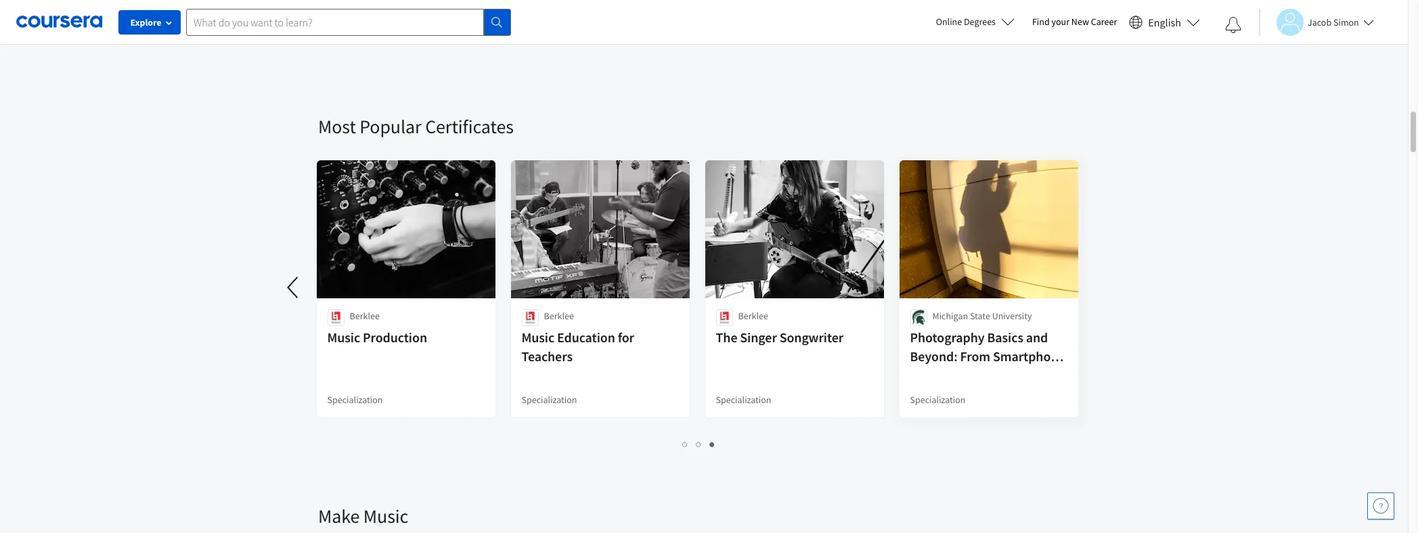 Task type: vqa. For each thing, say whether or not it's contained in the screenshot.
Help Center 'Icon'
yes



Task type: locate. For each thing, give the bounding box(es) containing it.
dslr
[[926, 367, 956, 384]]

3 specialization from the left
[[717, 394, 772, 406]]

berklee up education
[[545, 310, 575, 322]]

music right make
[[364, 505, 409, 529]]

list containing 1
[[318, 437, 1080, 452]]

specialization down dslr
[[911, 394, 967, 406]]

music
[[328, 329, 361, 346], [522, 329, 555, 346], [364, 505, 409, 529]]

career
[[1092, 16, 1118, 28]]

1 horizontal spatial berklee image
[[522, 310, 539, 326]]

university
[[993, 310, 1033, 322]]

berklee image
[[328, 310, 345, 326], [522, 310, 539, 326]]

list inside "most popular certificates carousel" element
[[318, 437, 1080, 452]]

list
[[318, 437, 1080, 452]]

online degrees button
[[926, 7, 1026, 37]]

specialization down music production
[[328, 394, 383, 406]]

berklee up singer
[[739, 310, 769, 322]]

english button
[[1125, 0, 1206, 44]]

1 horizontal spatial berklee
[[545, 310, 575, 322]]

1 enroll today link from the left
[[318, 0, 696, 41]]

beyond:
[[911, 348, 959, 365]]

explore button
[[119, 10, 181, 35]]

berklee up music production
[[350, 310, 380, 322]]

2 berklee image from the left
[[522, 310, 539, 326]]

photography basics and beyond: from smartphone to dslr
[[911, 329, 1066, 384]]

specialization up 3 'button'
[[717, 394, 772, 406]]

specialization down teachers
[[522, 394, 578, 406]]

berklee
[[350, 310, 380, 322], [545, 310, 575, 322], [739, 310, 769, 322]]

find
[[1033, 16, 1050, 28]]

find your new career
[[1033, 16, 1118, 28]]

music up teachers
[[522, 329, 555, 346]]

online degrees
[[936, 16, 996, 28]]

photography
[[911, 329, 986, 346]]

3 button
[[706, 437, 720, 452]]

specialization for the singer songwriter
[[717, 394, 772, 406]]

0 horizontal spatial berklee image
[[328, 310, 345, 326]]

degrees
[[965, 16, 996, 28]]

specialization for music education for teachers
[[522, 394, 578, 406]]

most popular certificates carousel element
[[0, 74, 1090, 464]]

state
[[971, 310, 991, 322]]

2 button
[[693, 437, 706, 452]]

0 horizontal spatial berklee
[[350, 310, 380, 322]]

2 horizontal spatial music
[[522, 329, 555, 346]]

basics
[[988, 329, 1024, 346]]

1 horizontal spatial music
[[364, 505, 409, 529]]

None search field
[[186, 8, 511, 36]]

your
[[1052, 16, 1070, 28]]

1 berklee from the left
[[350, 310, 380, 322]]

for
[[619, 329, 635, 346]]

enroll today link
[[318, 0, 696, 41], [335, 0, 407, 24]]

specialization for music production
[[328, 394, 383, 406]]

music for music production
[[328, 329, 361, 346]]

michigan state university image
[[911, 310, 928, 326]]

singer
[[741, 329, 778, 346]]

simon
[[1334, 16, 1360, 28]]

specialization
[[328, 394, 383, 406], [522, 394, 578, 406], [717, 394, 772, 406], [911, 394, 967, 406]]

berklee image up teachers
[[522, 310, 539, 326]]

michigan
[[933, 310, 969, 322]]

previous slide image
[[278, 272, 310, 304]]

chevron down image
[[52, 20, 62, 30]]

jacob
[[1309, 16, 1332, 28]]

1 berklee image from the left
[[328, 310, 345, 326]]

4 specialization from the left
[[911, 394, 967, 406]]

music inside the music education for teachers
[[522, 329, 555, 346]]

2 berklee from the left
[[545, 310, 575, 322]]

and
[[1027, 329, 1049, 346]]

education
[[558, 329, 616, 346]]

2 specialization from the left
[[522, 394, 578, 406]]

1 specialization from the left
[[328, 394, 383, 406]]

2 horizontal spatial berklee
[[739, 310, 769, 322]]

songwriter
[[780, 329, 844, 346]]

explore
[[130, 16, 162, 28]]

the
[[717, 329, 738, 346]]

jacob simon
[[1309, 16, 1360, 28]]

music left production
[[328, 329, 361, 346]]

production
[[363, 329, 428, 346]]

berklee image for music production
[[328, 310, 345, 326]]

online
[[936, 16, 963, 28]]

berklee image up music production
[[328, 310, 345, 326]]

3 berklee from the left
[[739, 310, 769, 322]]

0 horizontal spatial music
[[328, 329, 361, 346]]

certificates
[[425, 114, 514, 139]]



Task type: describe. For each thing, give the bounding box(es) containing it.
teachers
[[522, 348, 573, 365]]

most
[[318, 114, 356, 139]]

berklee for singer
[[739, 310, 769, 322]]

berklee for education
[[545, 310, 575, 322]]

today
[[373, 6, 396, 18]]

3
[[710, 438, 716, 451]]

specialization for photography basics and beyond: from smartphone to dslr
[[911, 394, 967, 406]]

michigan state university
[[933, 310, 1033, 322]]

2
[[697, 438, 702, 451]]

music education for teachers
[[522, 329, 635, 365]]

show notifications image
[[1226, 17, 1242, 33]]

coursera image
[[16, 11, 102, 33]]

berklee for production
[[350, 310, 380, 322]]

make music
[[318, 505, 409, 529]]

music production
[[328, 329, 428, 346]]

popular
[[360, 114, 422, 139]]

make
[[318, 505, 360, 529]]

english
[[1149, 15, 1182, 29]]

1 button
[[679, 437, 693, 452]]

from
[[961, 348, 991, 365]]

most popular certificates
[[318, 114, 514, 139]]

berklee image for music education for teachers
[[522, 310, 539, 326]]

berklee image
[[717, 310, 734, 326]]

to
[[911, 367, 923, 384]]

enroll today
[[346, 6, 396, 18]]

2 enroll today link from the left
[[335, 0, 407, 24]]

What do you want to learn? text field
[[186, 8, 484, 36]]

find your new career link
[[1026, 14, 1125, 30]]

music for music education for teachers
[[522, 329, 555, 346]]

help center image
[[1374, 499, 1390, 515]]

new
[[1072, 16, 1090, 28]]

enroll
[[346, 6, 371, 18]]

the singer songwriter
[[717, 329, 844, 346]]

1
[[683, 438, 689, 451]]

smartphone
[[994, 348, 1066, 365]]

jacob simon button
[[1260, 8, 1375, 36]]



